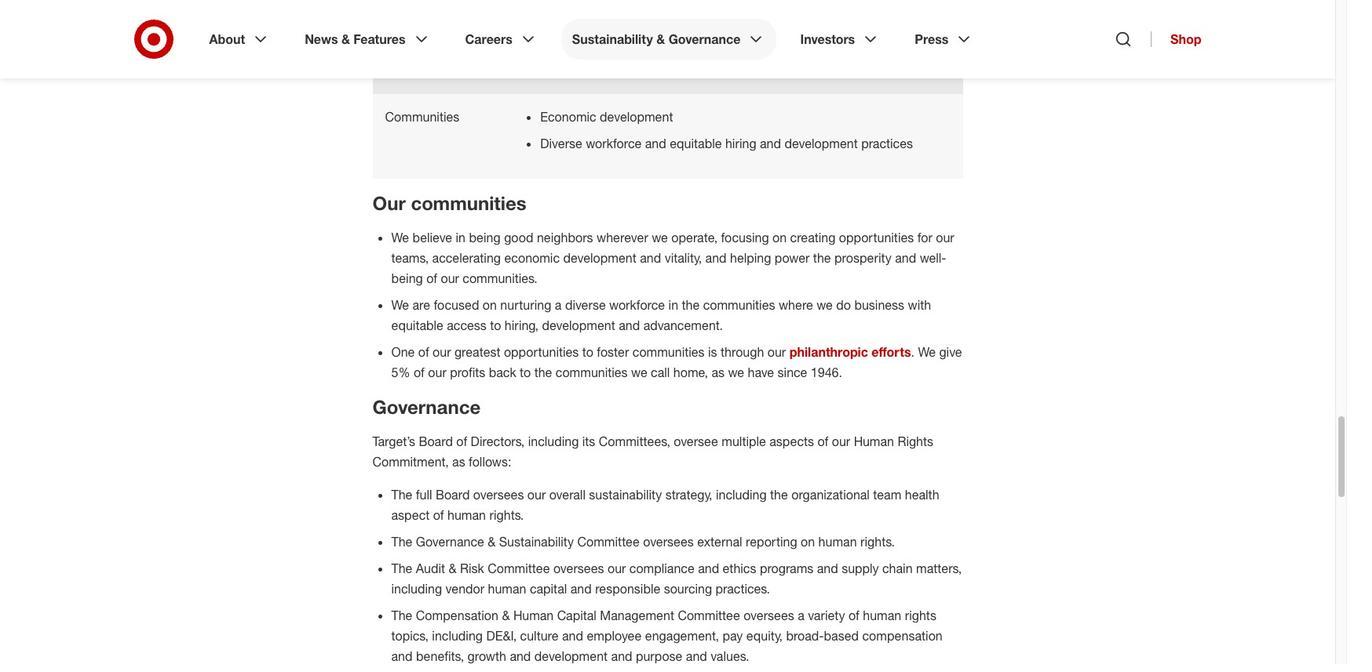 Task type: describe. For each thing, give the bounding box(es) containing it.
the governance & sustainability committee oversees external reporting on human rights.
[[391, 535, 898, 550]]

news & features link
[[294, 19, 442, 60]]

based
[[824, 629, 859, 644]]

aspect
[[391, 508, 430, 524]]

a inside the compensation & human capital management committee oversees a variety of human rights topics, including de&i, culture and employee engagement, pay equity, broad-based compensation and benefits, growth and development and purpose and values.
[[798, 608, 804, 624]]

we are focused on nurturing a diverse workforce in the communities where we do business with equitable access to hiring, development and advancement.
[[391, 297, 931, 334]]

broad-
[[786, 629, 824, 644]]

well- inside expanding continuous improvement and worker well-being efforts in categories that may be higher risk
[[813, 31, 839, 46]]

2 horizontal spatial on
[[801, 535, 815, 550]]

workforce inside we are focused on nurturing a diverse workforce in the communities where we do business with equitable access to hiring, development and advancement.
[[609, 297, 665, 313]]

and down the operate,
[[705, 250, 727, 266]]

communities.
[[463, 271, 538, 286]]

development left "practices"
[[785, 136, 858, 151]]

improvement
[[669, 31, 743, 46]]

profits
[[450, 365, 485, 381]]

focused
[[434, 297, 479, 313]]

follows:
[[469, 454, 511, 470]]

focusing
[[721, 230, 769, 246]]

we for we are focused on nurturing a diverse workforce in the communities where we do business with equitable access to hiring, development and advancement.
[[391, 297, 409, 313]]

compensation
[[416, 608, 498, 624]]

worker
[[771, 31, 809, 46]]

helping
[[730, 250, 771, 266]]

our inside target's board of directors, including its committees, oversee multiple aspects of our human rights commitment, as follows:
[[832, 434, 850, 450]]

in for we are focused on nurturing a diverse workforce in the communities where we do business with equitable access to hiring, development and advancement.
[[668, 297, 678, 313]]

give
[[939, 345, 962, 360]]

shop link
[[1151, 31, 1201, 47]]

external
[[697, 535, 742, 550]]

good
[[504, 230, 533, 246]]

careers
[[465, 31, 512, 47]]

our inside the full board oversees our overall sustainability strategy, including the organizational team health aspect of human rights.
[[527, 487, 546, 503]]

management
[[600, 608, 674, 624]]

1946.
[[811, 365, 842, 381]]

and down economic development
[[645, 136, 666, 151]]

& for governance
[[488, 535, 496, 550]]

one
[[391, 345, 415, 360]]

call
[[651, 365, 670, 381]]

vitality,
[[665, 250, 702, 266]]

expanding
[[540, 31, 600, 46]]

one of our greatest opportunities to foster communities is through our philanthropic efforts
[[391, 345, 911, 360]]

our inside the audit & risk committee oversees our compliance and ethics programs and supply chain matters, including vendor human capital and responsible sourcing practices.
[[608, 561, 626, 577]]

our up profits
[[433, 345, 451, 360]]

communities up call
[[633, 345, 705, 360]]

. we give 5% of our profits back to the communities we call home, as we have since 1946.
[[391, 345, 962, 381]]

be
[[655, 51, 670, 67]]

1 vertical spatial governance
[[372, 396, 481, 419]]

matters,
[[916, 561, 962, 577]]

variety
[[808, 608, 845, 624]]

its
[[582, 434, 595, 450]]

full
[[416, 487, 432, 503]]

the for of
[[770, 487, 788, 503]]

0 vertical spatial workforce
[[586, 136, 642, 151]]

and down external
[[698, 561, 719, 577]]

power
[[775, 250, 810, 266]]

hiring,
[[505, 318, 539, 334]]

and down employee at the left bottom
[[611, 649, 632, 665]]

responsible
[[595, 582, 660, 597]]

and right prosperity
[[895, 250, 916, 266]]

human inside the compensation & human capital management committee oversees a variety of human rights topics, including de&i, culture and employee engagement, pay equity, broad-based compensation and benefits, growth and development and purpose and values.
[[513, 608, 554, 624]]

aspects
[[769, 434, 814, 450]]

board inside the full board oversees our overall sustainability strategy, including the organizational team health aspect of human rights.
[[436, 487, 470, 503]]

rights
[[905, 608, 936, 624]]

strategy,
[[665, 487, 712, 503]]

higher
[[673, 51, 708, 67]]

and left vitality,
[[640, 250, 661, 266]]

efforts inside expanding continuous improvement and worker well-being efforts in categories that may be higher risk
[[874, 31, 911, 46]]

operate,
[[671, 230, 718, 246]]

topics,
[[391, 629, 429, 644]]

and right hiring
[[760, 136, 781, 151]]

nurturing
[[500, 297, 551, 313]]

we for we believe in being good neighbors wherever we operate, focusing on creating opportunities for our teams, accelerating economic development and vitality, and helping power the prosperity and well- being of our communities.
[[391, 230, 409, 246]]

1 vertical spatial efforts
[[872, 345, 911, 360]]

to inside . we give 5% of our profits back to the communities we call home, as we have since 1946.
[[520, 365, 531, 381]]

is
[[708, 345, 717, 360]]

communities
[[385, 109, 459, 125]]

committee for risk
[[488, 561, 550, 577]]

in inside 'we believe in being good neighbors wherever we operate, focusing on creating opportunities for our teams, accelerating economic development and vitality, and helping power the prosperity and well- being of our communities.'
[[456, 230, 466, 246]]

investors
[[800, 31, 855, 47]]

culture
[[520, 629, 559, 644]]

our up since
[[768, 345, 786, 360]]

of right aspects
[[818, 434, 828, 450]]

and inside expanding continuous improvement and worker well-being efforts in categories that may be higher risk
[[746, 31, 768, 46]]

investors link
[[789, 19, 891, 60]]

1 vertical spatial being
[[469, 230, 501, 246]]

benefits,
[[416, 649, 464, 665]]

where
[[779, 297, 813, 313]]

pay
[[723, 629, 743, 644]]

of inside . we give 5% of our profits back to the communities we call home, as we have since 1946.
[[414, 365, 425, 381]]

back
[[489, 365, 516, 381]]

about
[[209, 31, 245, 47]]

overall
[[549, 487, 586, 503]]

since
[[778, 365, 807, 381]]

and up capital
[[570, 582, 592, 597]]

development inside the compensation & human capital management committee oversees a variety of human rights topics, including de&i, culture and employee engagement, pay equity, broad-based compensation and benefits, growth and development and purpose and values.
[[534, 649, 608, 665]]

rights
[[898, 434, 933, 450]]

may
[[628, 51, 652, 67]]

oversees up compliance
[[643, 535, 694, 550]]

including inside the full board oversees our overall sustainability strategy, including the organizational team health aspect of human rights.
[[716, 487, 767, 503]]

our
[[372, 191, 406, 215]]

of left directors, on the left bottom of the page
[[456, 434, 467, 450]]

human up supply
[[818, 535, 857, 550]]

including inside target's board of directors, including its committees, oversee multiple aspects of our human rights commitment, as follows:
[[528, 434, 579, 450]]

0 horizontal spatial being
[[391, 271, 423, 286]]

categories
[[540, 51, 599, 67]]

press
[[915, 31, 949, 47]]

purpose
[[636, 649, 682, 665]]

we inside 'we believe in being good neighbors wherever we operate, focusing on creating opportunities for our teams, accelerating economic development and vitality, and helping power the prosperity and well- being of our communities.'
[[652, 230, 668, 246]]

oversees inside the compensation & human capital management committee oversees a variety of human rights topics, including de&i, culture and employee engagement, pay equity, broad-based compensation and benefits, growth and development and purpose and values.
[[744, 608, 794, 624]]

oversees inside the full board oversees our overall sustainability strategy, including the organizational team health aspect of human rights.
[[473, 487, 524, 503]]

the compensation & human capital management committee oversees a variety of human rights topics, including de&i, culture and employee engagement, pay equity, broad-based compensation and benefits, growth and development and purpose and values.
[[391, 608, 943, 665]]

including inside the compensation & human capital management committee oversees a variety of human rights topics, including de&i, culture and employee engagement, pay equity, broad-based compensation and benefits, growth and development and purpose and values.
[[432, 629, 483, 644]]

human inside the full board oversees our overall sustainability strategy, including the organizational team health aspect of human rights.
[[447, 508, 486, 524]]

multiple
[[722, 434, 766, 450]]

human inside the audit & risk committee oversees our compliance and ethics programs and supply chain matters, including vendor human capital and responsible sourcing practices.
[[488, 582, 526, 597]]

capital
[[530, 582, 567, 597]]

the for business
[[682, 297, 700, 313]]

we left call
[[631, 365, 647, 381]]

and down engagement,
[[686, 649, 707, 665]]

development inside 'we believe in being good neighbors wherever we operate, focusing on creating opportunities for our teams, accelerating economic development and vitality, and helping power the prosperity and well- being of our communities.'
[[563, 250, 636, 266]]

board inside target's board of directors, including its committees, oversee multiple aspects of our human rights commitment, as follows:
[[419, 434, 453, 450]]

press link
[[904, 19, 985, 60]]

do
[[836, 297, 851, 313]]

de&i,
[[486, 629, 517, 644]]

and down topics,
[[391, 649, 413, 665]]

careers link
[[454, 19, 549, 60]]

and down de&i, at left bottom
[[510, 649, 531, 665]]

being inside expanding continuous improvement and worker well-being efforts in categories that may be higher risk
[[839, 31, 871, 46]]



Task type: locate. For each thing, give the bounding box(es) containing it.
we inside 'we believe in being good neighbors wherever we operate, focusing on creating opportunities for our teams, accelerating economic development and vitality, and helping power the prosperity and well- being of our communities.'
[[391, 230, 409, 246]]

human left rights
[[854, 434, 894, 450]]

our communities
[[372, 191, 526, 215]]

2 horizontal spatial committee
[[678, 608, 740, 624]]

equitable
[[670, 136, 722, 151], [391, 318, 443, 334]]

we inside we are focused on nurturing a diverse workforce in the communities where we do business with equitable access to hiring, development and advancement.
[[391, 297, 409, 313]]

1 vertical spatial board
[[436, 487, 470, 503]]

including down compensation
[[432, 629, 483, 644]]

0 vertical spatial equitable
[[670, 136, 722, 151]]

opportunities
[[839, 230, 914, 246], [504, 345, 579, 360]]

believe
[[413, 230, 452, 246]]

1 horizontal spatial being
[[469, 230, 501, 246]]

on inside we are focused on nurturing a diverse workforce in the communities where we do business with equitable access to hiring, development and advancement.
[[483, 297, 497, 313]]

communities inside we are focused on nurturing a diverse workforce in the communities where we do business with equitable access to hiring, development and advancement.
[[703, 297, 775, 313]]

audit
[[416, 561, 445, 577]]

& inside the audit & risk committee oversees our compliance and ethics programs and supply chain matters, including vendor human capital and responsible sourcing practices.
[[449, 561, 456, 577]]

foster
[[597, 345, 629, 360]]

organizational
[[791, 487, 870, 503]]

including down audit
[[391, 582, 442, 597]]

well- down for on the top right
[[920, 250, 946, 266]]

and left supply
[[817, 561, 838, 577]]

a
[[555, 297, 562, 313], [798, 608, 804, 624]]

and left the worker
[[746, 31, 768, 46]]

of right 5%
[[414, 365, 425, 381]]

1 vertical spatial opportunities
[[504, 345, 579, 360]]

diverse
[[565, 297, 606, 313]]

the
[[391, 487, 412, 503], [391, 535, 412, 550], [391, 561, 412, 577], [391, 608, 412, 624]]

the right 'back'
[[534, 365, 552, 381]]

opportunities inside 'we believe in being good neighbors wherever we operate, focusing on creating opportunities for our teams, accelerating economic development and vitality, and helping power the prosperity and well- being of our communities.'
[[839, 230, 914, 246]]

being right the worker
[[839, 31, 871, 46]]

wherever
[[597, 230, 648, 246]]

development down diverse
[[542, 318, 615, 334]]

1 vertical spatial equitable
[[391, 318, 443, 334]]

our down 'accelerating'
[[441, 271, 459, 286]]

0 horizontal spatial to
[[490, 318, 501, 334]]

greatest
[[454, 345, 500, 360]]

human up risk
[[447, 508, 486, 524]]

the inside 'we believe in being good neighbors wherever we operate, focusing on creating opportunities for our teams, accelerating economic development and vitality, and helping power the prosperity and well- being of our communities.'
[[813, 250, 831, 266]]

0 vertical spatial governance
[[669, 31, 741, 47]]

the inside the compensation & human capital management committee oversees a variety of human rights topics, including de&i, culture and employee engagement, pay equity, broad-based compensation and benefits, growth and development and purpose and values.
[[391, 608, 412, 624]]

we inside . we give 5% of our profits back to the communities we call home, as we have since 1946.
[[918, 345, 936, 360]]

our up 'responsible'
[[608, 561, 626, 577]]

including left its
[[528, 434, 579, 450]]

1 vertical spatial rights.
[[860, 535, 895, 550]]

ethics
[[723, 561, 756, 577]]

diverse workforce and equitable hiring and development practices
[[540, 136, 916, 151]]

philanthropic
[[789, 345, 868, 360]]

to inside we are focused on nurturing a diverse workforce in the communities where we do business with equitable access to hiring, development and advancement.
[[490, 318, 501, 334]]

in
[[914, 31, 924, 46], [456, 230, 466, 246], [668, 297, 678, 313]]

1 vertical spatial in
[[456, 230, 466, 246]]

rights. up supply
[[860, 535, 895, 550]]

chain
[[882, 561, 913, 577]]

employee
[[587, 629, 642, 644]]

features
[[354, 31, 406, 47]]

being down teams,
[[391, 271, 423, 286]]

the up advancement.
[[682, 297, 700, 313]]

the up topics,
[[391, 608, 412, 624]]

0 vertical spatial to
[[490, 318, 501, 334]]

neighbors
[[537, 230, 593, 246]]

the for the audit & risk committee oversees our compliance and ethics programs and supply chain matters, including vendor human capital and responsible sourcing practices.
[[391, 561, 412, 577]]

0 vertical spatial we
[[391, 230, 409, 246]]

0 horizontal spatial well-
[[813, 31, 839, 46]]

committee for sustainability
[[577, 535, 640, 550]]

the down 'aspect'
[[391, 535, 412, 550]]

vendor
[[446, 582, 484, 597]]

1 the from the top
[[391, 487, 412, 503]]

opportunities up prosperity
[[839, 230, 914, 246]]

target's board of directors, including its committees, oversee multiple aspects of our human rights commitment, as follows:
[[372, 434, 933, 470]]

prosperity
[[834, 250, 892, 266]]

access
[[447, 318, 487, 334]]

board right full
[[436, 487, 470, 503]]

the for the full board oversees our overall sustainability strategy, including the organizational team health aspect of human rights.
[[391, 487, 412, 503]]

1 vertical spatial committee
[[488, 561, 550, 577]]

committee
[[577, 535, 640, 550], [488, 561, 550, 577], [678, 608, 740, 624]]

the down creating
[[813, 250, 831, 266]]

board up commitment,
[[419, 434, 453, 450]]

the for the governance & sustainability committee oversees external reporting on human rights.
[[391, 535, 412, 550]]

about link
[[198, 19, 281, 60]]

through
[[721, 345, 764, 360]]

1 horizontal spatial a
[[798, 608, 804, 624]]

oversees inside the audit & risk committee oversees our compliance and ethics programs and supply chain matters, including vendor human capital and responsible sourcing practices.
[[553, 561, 604, 577]]

0 horizontal spatial opportunities
[[504, 345, 579, 360]]

human up compensation
[[863, 608, 901, 624]]

0 vertical spatial sustainability
[[572, 31, 653, 47]]

including inside the audit & risk committee oversees our compliance and ethics programs and supply chain matters, including vendor human capital and responsible sourcing practices.
[[391, 582, 442, 597]]

committee inside the compensation & human capital management committee oversees a variety of human rights topics, including de&i, culture and employee engagement, pay equity, broad-based compensation and benefits, growth and development and purpose and values.
[[678, 608, 740, 624]]

teams,
[[391, 250, 429, 266]]

for
[[917, 230, 932, 246]]

workforce down economic development
[[586, 136, 642, 151]]

and
[[746, 31, 768, 46], [645, 136, 666, 151], [760, 136, 781, 151], [640, 250, 661, 266], [705, 250, 727, 266], [895, 250, 916, 266], [619, 318, 640, 334], [698, 561, 719, 577], [817, 561, 838, 577], [570, 582, 592, 597], [562, 629, 583, 644], [391, 649, 413, 665], [510, 649, 531, 665], [611, 649, 632, 665], [686, 649, 707, 665]]

0 vertical spatial well-
[[813, 31, 839, 46]]

0 vertical spatial as
[[712, 365, 725, 381]]

of inside the compensation & human capital management committee oversees a variety of human rights topics, including de&i, culture and employee engagement, pay equity, broad-based compensation and benefits, growth and development and purpose and values.
[[849, 608, 859, 624]]

economic development
[[540, 109, 677, 125]]

1 horizontal spatial opportunities
[[839, 230, 914, 246]]

supply
[[842, 561, 879, 577]]

oversees down follows:
[[473, 487, 524, 503]]

with
[[908, 297, 931, 313]]

the inside the audit & risk committee oversees our compliance and ethics programs and supply chain matters, including vendor human capital and responsible sourcing practices.
[[391, 561, 412, 577]]

2 vertical spatial in
[[668, 297, 678, 313]]

human
[[447, 508, 486, 524], [818, 535, 857, 550], [488, 582, 526, 597], [863, 608, 901, 624]]

of inside the full board oversees our overall sustainability strategy, including the organizational team health aspect of human rights.
[[433, 508, 444, 524]]

opportunities down hiring,
[[504, 345, 579, 360]]

the audit & risk committee oversees our compliance and ethics programs and supply chain matters, including vendor human capital and responsible sourcing practices.
[[391, 561, 962, 597]]

a left diverse
[[555, 297, 562, 313]]

0 vertical spatial human
[[854, 434, 894, 450]]

the for as
[[534, 365, 552, 381]]

0 horizontal spatial in
[[456, 230, 466, 246]]

a up broad-
[[798, 608, 804, 624]]

1 vertical spatial we
[[391, 297, 409, 313]]

0 vertical spatial board
[[419, 434, 453, 450]]

committee down sustainability
[[577, 535, 640, 550]]

1 vertical spatial human
[[513, 608, 554, 624]]

1 horizontal spatial in
[[668, 297, 678, 313]]

team
[[873, 487, 901, 503]]

efforts
[[874, 31, 911, 46], [872, 345, 911, 360]]

our right for on the top right
[[936, 230, 954, 246]]

risk
[[712, 51, 732, 67]]

& for compensation
[[502, 608, 510, 624]]

human left capital at bottom
[[488, 582, 526, 597]]

are
[[413, 297, 430, 313]]

being up 'accelerating'
[[469, 230, 501, 246]]

rights. down follows:
[[489, 508, 524, 524]]

commitment,
[[372, 454, 449, 470]]

of up the are
[[426, 271, 437, 286]]

and inside we are focused on nurturing a diverse workforce in the communities where we do business with equitable access to hiring, development and advancement.
[[619, 318, 640, 334]]

& inside the compensation & human capital management committee oversees a variety of human rights topics, including de&i, culture and employee engagement, pay equity, broad-based compensation and benefits, growth and development and purpose and values.
[[502, 608, 510, 624]]

5%
[[391, 365, 410, 381]]

1 horizontal spatial human
[[854, 434, 894, 450]]

our right aspects
[[832, 434, 850, 450]]

well- right the worker
[[813, 31, 839, 46]]

0 vertical spatial a
[[555, 297, 562, 313]]

rights. inside the full board oversees our overall sustainability strategy, including the organizational team health aspect of human rights.
[[489, 508, 524, 524]]

we inside we are focused on nurturing a diverse workforce in the communities where we do business with equitable access to hiring, development and advancement.
[[817, 297, 833, 313]]

we down through
[[728, 365, 744, 381]]

on up programs
[[801, 535, 815, 550]]

equitable inside we are focused on nurturing a diverse workforce in the communities where we do business with equitable access to hiring, development and advancement.
[[391, 318, 443, 334]]

diverse
[[540, 136, 582, 151]]

oversee
[[674, 434, 718, 450]]

equitable down the are
[[391, 318, 443, 334]]

1 horizontal spatial as
[[712, 365, 725, 381]]

economic
[[540, 109, 596, 125]]

engagement,
[[645, 629, 719, 644]]

human inside the compensation & human capital management committee oversees a variety of human rights topics, including de&i, culture and employee engagement, pay equity, broad-based compensation and benefits, growth and development and purpose and values.
[[863, 608, 901, 624]]

2 vertical spatial to
[[520, 365, 531, 381]]

2 vertical spatial committee
[[678, 608, 740, 624]]

1 horizontal spatial to
[[520, 365, 531, 381]]

practices
[[861, 136, 913, 151]]

of inside 'we believe in being good neighbors wherever we operate, focusing on creating opportunities for our teams, accelerating economic development and vitality, and helping power the prosperity and well- being of our communities.'
[[426, 271, 437, 286]]

well- inside 'we believe in being good neighbors wherever we operate, focusing on creating opportunities for our teams, accelerating economic development and vitality, and helping power the prosperity and well- being of our communities.'
[[920, 250, 946, 266]]

compensation
[[862, 629, 943, 644]]

to left hiring,
[[490, 318, 501, 334]]

on inside 'we believe in being good neighbors wherever we operate, focusing on creating opportunities for our teams, accelerating economic development and vitality, and helping power the prosperity and well- being of our communities.'
[[772, 230, 787, 246]]

0 vertical spatial being
[[839, 31, 871, 46]]

economic
[[504, 250, 560, 266]]

in inside expanding continuous improvement and worker well-being efforts in categories that may be higher risk
[[914, 31, 924, 46]]

1 vertical spatial on
[[483, 297, 497, 313]]

our left overall
[[527, 487, 546, 503]]

human inside target's board of directors, including its committees, oversee multiple aspects of our human rights commitment, as follows:
[[854, 434, 894, 450]]

0 vertical spatial on
[[772, 230, 787, 246]]

development down culture
[[534, 649, 608, 665]]

sustainability & governance link
[[561, 19, 777, 60]]

development down may
[[600, 109, 673, 125]]

of right 'aspect'
[[433, 508, 444, 524]]

we
[[391, 230, 409, 246], [391, 297, 409, 313], [918, 345, 936, 360]]

creating
[[790, 230, 836, 246]]

1 vertical spatial a
[[798, 608, 804, 624]]

risk
[[460, 561, 484, 577]]

values.
[[711, 649, 749, 665]]

philanthropic efforts link
[[789, 345, 911, 360]]

continuous
[[604, 31, 666, 46]]

sustainability up capital at bottom
[[499, 535, 574, 550]]

4 the from the top
[[391, 608, 412, 624]]

equity,
[[746, 629, 783, 644]]

of
[[426, 271, 437, 286], [418, 345, 429, 360], [414, 365, 425, 381], [456, 434, 467, 450], [818, 434, 828, 450], [433, 508, 444, 524], [849, 608, 859, 624]]

committees,
[[599, 434, 670, 450]]

the inside . we give 5% of our profits back to the communities we call home, as we have since 1946.
[[534, 365, 552, 381]]

human up culture
[[513, 608, 554, 624]]

committee inside the audit & risk committee oversees our compliance and ethics programs and supply chain matters, including vendor human capital and responsible sourcing practices.
[[488, 561, 550, 577]]

.
[[911, 345, 914, 360]]

shop
[[1170, 31, 1201, 47]]

capital
[[557, 608, 597, 624]]

as down is
[[712, 365, 725, 381]]

as inside target's board of directors, including its committees, oversee multiple aspects of our human rights commitment, as follows:
[[452, 454, 465, 470]]

2 horizontal spatial in
[[914, 31, 924, 46]]

to left foster
[[582, 345, 593, 360]]

communities up through
[[703, 297, 775, 313]]

directors,
[[471, 434, 525, 450]]

sustainability & governance
[[572, 31, 741, 47]]

as inside . we give 5% of our profits back to the communities we call home, as we have since 1946.
[[712, 365, 725, 381]]

1 vertical spatial well-
[[920, 250, 946, 266]]

efforts down business at the top right of the page
[[872, 345, 911, 360]]

0 horizontal spatial committee
[[488, 561, 550, 577]]

programs
[[760, 561, 813, 577]]

1 vertical spatial as
[[452, 454, 465, 470]]

on down communities.
[[483, 297, 497, 313]]

advancement.
[[643, 318, 723, 334]]

& for audit
[[449, 561, 456, 577]]

governance up audit
[[416, 535, 484, 550]]

hiring
[[725, 136, 756, 151]]

the inside the full board oversees our overall sustainability strategy, including the organizational team health aspect of human rights.
[[391, 487, 412, 503]]

sustainability
[[572, 31, 653, 47], [499, 535, 574, 550]]

the for the compensation & human capital management committee oversees a variety of human rights topics, including de&i, culture and employee engagement, pay equity, broad-based compensation and benefits, growth and development and purpose and values.
[[391, 608, 412, 624]]

2 vertical spatial being
[[391, 271, 423, 286]]

of up based
[[849, 608, 859, 624]]

we up teams,
[[391, 230, 409, 246]]

0 horizontal spatial on
[[483, 297, 497, 313]]

equitable left hiring
[[670, 136, 722, 151]]

well-
[[813, 31, 839, 46], [920, 250, 946, 266]]

1 vertical spatial workforce
[[609, 297, 665, 313]]

2 vertical spatial on
[[801, 535, 815, 550]]

governance up higher
[[669, 31, 741, 47]]

0 horizontal spatial as
[[452, 454, 465, 470]]

workforce up the one of our greatest opportunities to foster communities is through our philanthropic efforts
[[609, 297, 665, 313]]

we left the are
[[391, 297, 409, 313]]

1 horizontal spatial equitable
[[670, 136, 722, 151]]

target's
[[372, 434, 415, 450]]

business
[[854, 297, 904, 313]]

oversees up equity,
[[744, 608, 794, 624]]

0 horizontal spatial human
[[513, 608, 554, 624]]

3 the from the top
[[391, 561, 412, 577]]

1 horizontal spatial well-
[[920, 250, 946, 266]]

0 vertical spatial opportunities
[[839, 230, 914, 246]]

our left profits
[[428, 365, 446, 381]]

1 horizontal spatial rights.
[[860, 535, 895, 550]]

committee up "pay" at the right of page
[[678, 608, 740, 624]]

communities down foster
[[556, 365, 628, 381]]

news
[[305, 31, 338, 47]]

0 horizontal spatial a
[[555, 297, 562, 313]]

we left do
[[817, 297, 833, 313]]

1 horizontal spatial committee
[[577, 535, 640, 550]]

to right 'back'
[[520, 365, 531, 381]]

have
[[748, 365, 774, 381]]

2 horizontal spatial to
[[582, 345, 593, 360]]

communities up believe at the left of the page
[[411, 191, 526, 215]]

efforts left press
[[874, 31, 911, 46]]

development down wherever
[[563, 250, 636, 266]]

2 vertical spatial we
[[918, 345, 936, 360]]

2 the from the top
[[391, 535, 412, 550]]

health
[[905, 487, 939, 503]]

0 vertical spatial committee
[[577, 535, 640, 550]]

compliance
[[629, 561, 694, 577]]

we believe in being good neighbors wherever we operate, focusing on creating opportunities for our teams, accelerating economic development and vitality, and helping power the prosperity and well- being of our communities.
[[391, 230, 954, 286]]

as left follows:
[[452, 454, 465, 470]]

our inside . we give 5% of our profits back to the communities we call home, as we have since 1946.
[[428, 365, 446, 381]]

and up foster
[[619, 318, 640, 334]]

news & features
[[305, 31, 406, 47]]

0 horizontal spatial equitable
[[391, 318, 443, 334]]

the inside the full board oversees our overall sustainability strategy, including the organizational team health aspect of human rights.
[[770, 487, 788, 503]]

0 vertical spatial in
[[914, 31, 924, 46]]

home,
[[673, 365, 708, 381]]

the left audit
[[391, 561, 412, 577]]

growth
[[468, 649, 506, 665]]

1 vertical spatial to
[[582, 345, 593, 360]]

development inside we are focused on nurturing a diverse workforce in the communities where we do business with equitable access to hiring, development and advancement.
[[542, 318, 615, 334]]

the up "reporting"
[[770, 487, 788, 503]]

2 vertical spatial governance
[[416, 535, 484, 550]]

0 vertical spatial rights.
[[489, 508, 524, 524]]

and down capital
[[562, 629, 583, 644]]

governance down 5%
[[372, 396, 481, 419]]

2 horizontal spatial being
[[839, 31, 871, 46]]

1 vertical spatial sustainability
[[499, 535, 574, 550]]

sustainability up "that"
[[572, 31, 653, 47]]

committee up capital at bottom
[[488, 561, 550, 577]]

1 horizontal spatial on
[[772, 230, 787, 246]]

a inside we are focused on nurturing a diverse workforce in the communities where we do business with equitable access to hiring, development and advancement.
[[555, 297, 562, 313]]

communities
[[411, 191, 526, 215], [703, 297, 775, 313], [633, 345, 705, 360], [556, 365, 628, 381]]

we right .
[[918, 345, 936, 360]]

the inside we are focused on nurturing a diverse workforce in the communities where we do business with equitable access to hiring, development and advancement.
[[682, 297, 700, 313]]

in inside we are focused on nurturing a diverse workforce in the communities where we do business with equitable access to hiring, development and advancement.
[[668, 297, 678, 313]]

0 horizontal spatial rights.
[[489, 508, 524, 524]]

0 vertical spatial efforts
[[874, 31, 911, 46]]

oversees up capital at bottom
[[553, 561, 604, 577]]

communities inside . we give 5% of our profits back to the communities we call home, as we have since 1946.
[[556, 365, 628, 381]]

on up power
[[772, 230, 787, 246]]

including up external
[[716, 487, 767, 503]]

in for expanding continuous improvement and worker well-being efforts in categories that may be higher risk
[[914, 31, 924, 46]]

sourcing
[[664, 582, 712, 597]]

of right one
[[418, 345, 429, 360]]

the up 'aspect'
[[391, 487, 412, 503]]



Task type: vqa. For each thing, say whether or not it's contained in the screenshot.
Target's Board of Directors, including its Committees, oversee multiple aspects of our Human Rights Commitment, as follows: at the bottom of the page
yes



